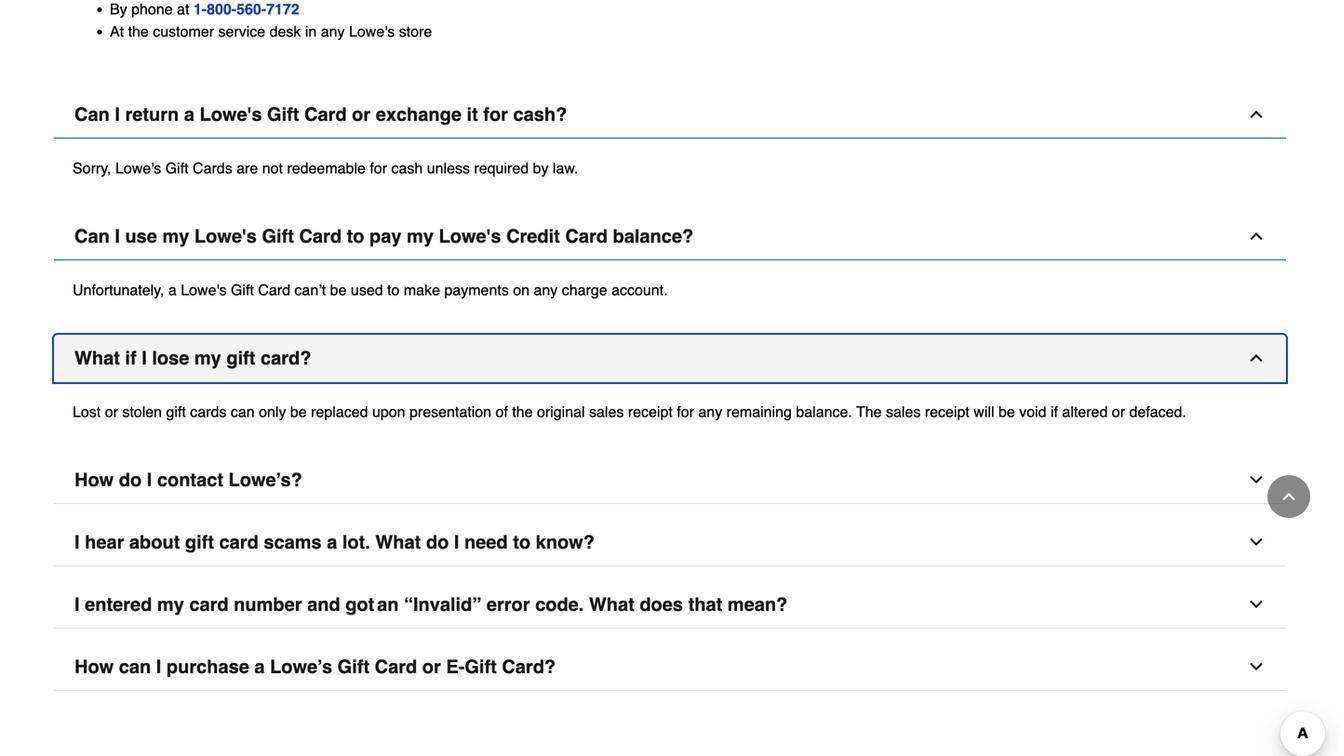 Task type: vqa. For each thing, say whether or not it's contained in the screenshot.
Brand Directory 'Directory'
no



Task type: describe. For each thing, give the bounding box(es) containing it.
how for how do i contact lowe's?
[[74, 469, 114, 491]]

i entered my card number and got an "invalid" error code. what does that mean?
[[74, 594, 788, 615]]

2 receipt from the left
[[925, 403, 970, 420]]

phone
[[131, 0, 173, 18]]

upon
[[372, 403, 405, 420]]

my right use
[[162, 226, 189, 247]]

can i return a lowe's gift card or exchange it for cash?
[[74, 104, 567, 125]]

stolen
[[122, 403, 162, 420]]

know?
[[536, 532, 595, 553]]

cards
[[190, 403, 227, 420]]

use
[[125, 226, 157, 247]]

can i use my lowe's gift card to pay my lowe's credit card balance?
[[74, 226, 694, 247]]

chevron up image
[[1247, 105, 1266, 124]]

void
[[1019, 403, 1046, 420]]

error
[[487, 594, 530, 615]]

sorry,
[[73, 159, 111, 177]]

gift inside "button"
[[226, 347, 255, 369]]

card inside button
[[189, 594, 229, 615]]

how do i contact lowe's?
[[74, 469, 302, 491]]

cash
[[391, 159, 423, 177]]

mean?
[[728, 594, 788, 615]]

chevron up image inside scroll to top "element"
[[1280, 488, 1298, 506]]

return
[[125, 104, 179, 125]]

only
[[259, 403, 286, 420]]

that
[[688, 594, 722, 615]]

altered
[[1062, 403, 1108, 420]]

entered
[[85, 594, 152, 615]]

1 vertical spatial to
[[387, 281, 400, 299]]

gift left card?
[[465, 656, 497, 678]]

gift down not
[[262, 226, 294, 247]]

560-
[[236, 0, 266, 18]]

the
[[856, 403, 882, 420]]

i left need
[[454, 532, 459, 553]]

number
[[234, 594, 302, 615]]

1 horizontal spatial do
[[426, 532, 449, 553]]

i hear about gift card scams a lot. what do i need to know? button
[[54, 519, 1286, 567]]

or inside how can i purchase a lowe's gift card or e-gift card? button
[[422, 656, 441, 678]]

my inside what if i lose my gift card? "button"
[[194, 347, 221, 369]]

charge
[[562, 281, 607, 299]]

lowe's down the cards
[[194, 226, 257, 247]]

original
[[537, 403, 585, 420]]

or right 'altered'
[[1112, 403, 1125, 420]]

i left return
[[115, 104, 120, 125]]

chevron up image for what if i lose my gift card?
[[1247, 349, 1266, 367]]

required
[[474, 159, 529, 177]]

gift left the cards
[[165, 159, 189, 177]]

what inside button
[[589, 594, 634, 615]]

cash?
[[513, 104, 567, 125]]

service
[[218, 23, 265, 40]]

0 horizontal spatial do
[[119, 469, 142, 491]]

7172
[[266, 0, 299, 18]]

lowe's up are
[[200, 104, 262, 125]]

unless
[[427, 159, 470, 177]]

lot.
[[342, 532, 370, 553]]

card right credit
[[565, 226, 608, 247]]

lowe's inside by phone at 1-800-560-7172 at the customer service desk in any lowe's store
[[349, 23, 395, 40]]

i inside button
[[74, 594, 80, 615]]

sorry, lowe's gift cards are not redeemable for cash unless required by law.
[[73, 159, 578, 177]]

how do i contact lowe's? button
[[54, 457, 1286, 504]]

i inside button
[[156, 656, 161, 678]]

in
[[305, 23, 317, 40]]

can for can i return a lowe's gift card or exchange it for cash?
[[74, 104, 110, 125]]

remaining
[[726, 403, 792, 420]]

credit
[[506, 226, 560, 247]]

chevron down image for i hear about gift card scams a lot. what do i need to know?
[[1247, 533, 1266, 552]]

are
[[237, 159, 258, 177]]

"invalid"
[[404, 594, 481, 615]]

got an
[[345, 594, 399, 615]]

how for how can i purchase a lowe's gift card or e-gift card?
[[74, 656, 114, 678]]

can't
[[294, 281, 326, 299]]

chevron down image for how do i contact lowe's?
[[1247, 471, 1266, 489]]

i inside "button"
[[142, 347, 147, 369]]

desk
[[270, 23, 301, 40]]

a right unfortunately,
[[168, 281, 177, 299]]

make
[[404, 281, 440, 299]]

store
[[399, 23, 432, 40]]

payments
[[444, 281, 509, 299]]

about
[[129, 532, 180, 553]]

contact
[[157, 469, 223, 491]]

1-800-560-7172 link
[[193, 0, 299, 18]]

code.
[[535, 594, 584, 615]]

what if i lose my gift card?
[[74, 347, 311, 369]]

chevron down image for i entered my card number and got an "invalid" error code. what does that mean?
[[1247, 595, 1266, 614]]

a right return
[[184, 104, 194, 125]]

0 horizontal spatial be
[[290, 403, 307, 420]]

used
[[351, 281, 383, 299]]

card up can't
[[299, 226, 342, 247]]

unfortunately,
[[73, 281, 164, 299]]

law.
[[553, 159, 578, 177]]

i left hear
[[74, 532, 80, 553]]

lowe's right sorry,
[[115, 159, 161, 177]]



Task type: locate. For each thing, give the bounding box(es) containing it.
can down entered
[[119, 656, 151, 678]]

lowe's up what if i lose my gift card?
[[181, 281, 227, 299]]

unfortunately, a lowe's gift card can't be used to make payments on any charge account.
[[73, 281, 668, 299]]

0 horizontal spatial to
[[347, 226, 364, 247]]

i left lose
[[142, 347, 147, 369]]

1 vertical spatial chevron down image
[[1247, 658, 1266, 676]]

1 horizontal spatial the
[[512, 403, 533, 420]]

2 chevron down image from the top
[[1247, 533, 1266, 552]]

can
[[231, 403, 255, 420], [119, 656, 151, 678]]

card inside button
[[375, 656, 417, 678]]

for inside can i return a lowe's gift card or exchange it for cash? button
[[483, 104, 508, 125]]

2 vertical spatial what
[[589, 594, 634, 615]]

gift for cards
[[166, 403, 186, 420]]

i
[[115, 104, 120, 125], [115, 226, 120, 247], [142, 347, 147, 369], [147, 469, 152, 491], [74, 532, 80, 553], [454, 532, 459, 553], [74, 594, 80, 615], [156, 656, 161, 678]]

800-
[[207, 0, 236, 18]]

0 vertical spatial chevron up image
[[1247, 227, 1266, 246]]

lost or stolen gift cards can only be replaced upon presentation of the original sales receipt for any remaining balance. the sales receipt will be void if altered or defaced.
[[73, 403, 1186, 420]]

2 vertical spatial any
[[698, 403, 722, 420]]

0 vertical spatial chevron down image
[[1247, 595, 1266, 614]]

hear
[[85, 532, 124, 553]]

of
[[496, 403, 508, 420]]

if
[[125, 347, 136, 369], [1051, 403, 1058, 420]]

does
[[640, 594, 683, 615]]

2 horizontal spatial to
[[513, 532, 531, 553]]

0 vertical spatial chevron down image
[[1247, 471, 1266, 489]]

for right it
[[483, 104, 508, 125]]

a left lowe's
[[254, 656, 265, 678]]

if inside what if i lose my gift card? "button"
[[125, 347, 136, 369]]

i hear about gift card scams a lot. what do i need to know?
[[74, 532, 595, 553]]

gift up not
[[267, 104, 299, 125]]

card left number
[[189, 594, 229, 615]]

to
[[347, 226, 364, 247], [387, 281, 400, 299], [513, 532, 531, 553]]

0 horizontal spatial any
[[321, 23, 345, 40]]

any left remaining
[[698, 403, 722, 420]]

2 horizontal spatial for
[[677, 403, 694, 420]]

need
[[464, 532, 508, 553]]

2 sales from the left
[[886, 403, 921, 420]]

0 vertical spatial to
[[347, 226, 364, 247]]

a
[[184, 104, 194, 125], [168, 281, 177, 299], [327, 532, 337, 553], [254, 656, 265, 678]]

how up hear
[[74, 469, 114, 491]]

if left lose
[[125, 347, 136, 369]]

how down entered
[[74, 656, 114, 678]]

0 horizontal spatial receipt
[[628, 403, 673, 420]]

to right used
[[387, 281, 400, 299]]

card
[[219, 532, 259, 553], [189, 594, 229, 615]]

any inside by phone at 1-800-560-7172 at the customer service desk in any lowe's store
[[321, 23, 345, 40]]

gift
[[267, 104, 299, 125], [165, 159, 189, 177], [262, 226, 294, 247], [231, 281, 254, 299], [338, 656, 370, 678], [465, 656, 497, 678]]

what inside button
[[375, 532, 421, 553]]

1 receipt from the left
[[628, 403, 673, 420]]

balance.
[[796, 403, 852, 420]]

lowe's?
[[229, 469, 302, 491]]

any
[[321, 23, 345, 40], [534, 281, 558, 299], [698, 403, 722, 420]]

lowe's up payments
[[439, 226, 501, 247]]

chevron up image
[[1247, 227, 1266, 246], [1247, 349, 1266, 367], [1280, 488, 1298, 506]]

card?
[[261, 347, 311, 369]]

1 vertical spatial if
[[1051, 403, 1058, 420]]

chevron down image
[[1247, 471, 1266, 489], [1247, 533, 1266, 552]]

0 vertical spatial can
[[231, 403, 255, 420]]

sales right original
[[589, 403, 624, 420]]

what left does
[[589, 594, 634, 615]]

the inside by phone at 1-800-560-7172 at the customer service desk in any lowe's store
[[128, 23, 149, 40]]

2 horizontal spatial what
[[589, 594, 634, 615]]

or right lost at the bottom left of the page
[[105, 403, 118, 420]]

my inside i entered my card number and got an "invalid" error code. what does that mean? button
[[157, 594, 184, 615]]

or left 'e-'
[[422, 656, 441, 678]]

chevron up image for can i use my lowe's gift card to pay my lowe's credit card balance?
[[1247, 227, 1266, 246]]

pay
[[369, 226, 402, 247]]

i left entered
[[74, 594, 80, 615]]

2 horizontal spatial be
[[998, 403, 1015, 420]]

gift left cards
[[166, 403, 186, 420]]

1 chevron down image from the top
[[1247, 471, 1266, 489]]

by
[[533, 159, 549, 177]]

1 horizontal spatial sales
[[886, 403, 921, 420]]

if right void at the right bottom of the page
[[1051, 403, 1058, 420]]

defaced.
[[1129, 403, 1186, 420]]

chevron down image inside i entered my card number and got an "invalid" error code. what does that mean? button
[[1247, 595, 1266, 614]]

can left only
[[231, 403, 255, 420]]

1-
[[193, 0, 207, 18]]

i left contact
[[147, 469, 152, 491]]

how inside button
[[74, 656, 114, 678]]

1 chevron down image from the top
[[1247, 595, 1266, 614]]

card left can't
[[258, 281, 290, 299]]

any right in
[[321, 23, 345, 40]]

or
[[352, 104, 371, 125], [105, 403, 118, 420], [1112, 403, 1125, 420], [422, 656, 441, 678]]

gift right 'about' at the left of the page
[[185, 532, 214, 553]]

1 vertical spatial chevron down image
[[1247, 533, 1266, 552]]

do left need
[[426, 532, 449, 553]]

0 horizontal spatial the
[[128, 23, 149, 40]]

chevron down image inside "how do i contact lowe's?" button
[[1247, 471, 1266, 489]]

a left lot.
[[327, 532, 337, 553]]

i left use
[[115, 226, 120, 247]]

a inside button
[[254, 656, 265, 678]]

my
[[162, 226, 189, 247], [407, 226, 434, 247], [194, 347, 221, 369], [157, 594, 184, 615]]

any right on
[[534, 281, 558, 299]]

1 vertical spatial what
[[375, 532, 421, 553]]

the
[[128, 23, 149, 40], [512, 403, 533, 420]]

1 can from the top
[[74, 104, 110, 125]]

what
[[74, 347, 120, 369], [375, 532, 421, 553], [589, 594, 634, 615]]

chevron up image inside can i use my lowe's gift card to pay my lowe's credit card balance? button
[[1247, 227, 1266, 246]]

lost
[[73, 403, 101, 420]]

0 vertical spatial the
[[128, 23, 149, 40]]

can inside button
[[119, 656, 151, 678]]

balance?
[[613, 226, 694, 247]]

gift
[[226, 347, 255, 369], [166, 403, 186, 420], [185, 532, 214, 553]]

1 horizontal spatial can
[[231, 403, 255, 420]]

it
[[467, 104, 478, 125]]

1 vertical spatial can
[[119, 656, 151, 678]]

to left pay
[[347, 226, 364, 247]]

2 can from the top
[[74, 226, 110, 247]]

1 vertical spatial do
[[426, 532, 449, 553]]

or left exchange
[[352, 104, 371, 125]]

gift inside button
[[185, 532, 214, 553]]

card
[[304, 104, 347, 125], [299, 226, 342, 247], [565, 226, 608, 247], [258, 281, 290, 299], [375, 656, 417, 678]]

at
[[110, 23, 124, 40]]

cards
[[193, 159, 232, 177]]

card up sorry, lowe's gift cards are not redeemable for cash unless required by law.
[[304, 104, 347, 125]]

what if i lose my gift card? button
[[54, 335, 1286, 382]]

0 horizontal spatial can
[[119, 656, 151, 678]]

and
[[307, 594, 340, 615]]

chevron up image inside what if i lose my gift card? "button"
[[1247, 349, 1266, 367]]

gift left card?
[[226, 347, 255, 369]]

chevron down image
[[1247, 595, 1266, 614], [1247, 658, 1266, 676]]

e-
[[446, 656, 465, 678]]

1 horizontal spatial for
[[483, 104, 508, 125]]

can up sorry,
[[74, 104, 110, 125]]

2 vertical spatial gift
[[185, 532, 214, 553]]

how can i purchase a lowe's gift card or e-gift card?
[[74, 656, 556, 678]]

0 vertical spatial can
[[74, 104, 110, 125]]

do left contact
[[119, 469, 142, 491]]

my right lose
[[194, 347, 221, 369]]

for down what if i lose my gift card? "button"
[[677, 403, 694, 420]]

by phone at 1-800-560-7172 at the customer service desk in any lowe's store
[[110, 0, 432, 40]]

1 horizontal spatial what
[[375, 532, 421, 553]]

1 vertical spatial can
[[74, 226, 110, 247]]

what right lot.
[[375, 532, 421, 553]]

1 how from the top
[[74, 469, 114, 491]]

2 chevron down image from the top
[[1247, 658, 1266, 676]]

2 vertical spatial to
[[513, 532, 531, 553]]

chevron down image for how can i purchase a lowe's gift card or e-gift card?
[[1247, 658, 1266, 676]]

1 horizontal spatial to
[[387, 281, 400, 299]]

i left purchase at the bottom left of page
[[156, 656, 161, 678]]

redeemable
[[287, 159, 366, 177]]

0 vertical spatial how
[[74, 469, 114, 491]]

lowe's
[[349, 23, 395, 40], [200, 104, 262, 125], [115, 159, 161, 177], [194, 226, 257, 247], [439, 226, 501, 247], [181, 281, 227, 299]]

can
[[74, 104, 110, 125], [74, 226, 110, 247]]

scams
[[264, 532, 322, 553]]

on
[[513, 281, 530, 299]]

what up lost at the bottom left of the page
[[74, 347, 120, 369]]

1 horizontal spatial receipt
[[925, 403, 970, 420]]

at
[[177, 0, 189, 18]]

presentation
[[409, 403, 491, 420]]

1 vertical spatial for
[[370, 159, 387, 177]]

0 vertical spatial for
[[483, 104, 508, 125]]

gift left can't
[[231, 281, 254, 299]]

0 vertical spatial do
[[119, 469, 142, 491]]

1 horizontal spatial any
[[534, 281, 558, 299]]

0 vertical spatial any
[[321, 23, 345, 40]]

scroll to top element
[[1267, 476, 1310, 518]]

0 vertical spatial card
[[219, 532, 259, 553]]

can left use
[[74, 226, 110, 247]]

0 vertical spatial what
[[74, 347, 120, 369]]

receipt left will
[[925, 403, 970, 420]]

card left scams
[[219, 532, 259, 553]]

for left cash
[[370, 159, 387, 177]]

chevron down image inside how can i purchase a lowe's gift card or e-gift card? button
[[1247, 658, 1266, 676]]

the right of
[[512, 403, 533, 420]]

be
[[330, 281, 347, 299], [290, 403, 307, 420], [998, 403, 1015, 420]]

be right will
[[998, 403, 1015, 420]]

the right at
[[128, 23, 149, 40]]

be right can't
[[330, 281, 347, 299]]

card left 'e-'
[[375, 656, 417, 678]]

1 horizontal spatial be
[[330, 281, 347, 299]]

my right pay
[[407, 226, 434, 247]]

customer
[[153, 23, 214, 40]]

gift for card
[[185, 532, 214, 553]]

how can i purchase a lowe's gift card or e-gift card? button
[[54, 644, 1286, 691]]

can for can i use my lowe's gift card to pay my lowe's credit card balance?
[[74, 226, 110, 247]]

my right entered
[[157, 594, 184, 615]]

1 vertical spatial how
[[74, 656, 114, 678]]

1 horizontal spatial if
[[1051, 403, 1058, 420]]

receipt down what if i lose my gift card? "button"
[[628, 403, 673, 420]]

how inside button
[[74, 469, 114, 491]]

1 vertical spatial card
[[189, 594, 229, 615]]

lose
[[152, 347, 189, 369]]

replaced
[[311, 403, 368, 420]]

what inside "button"
[[74, 347, 120, 369]]

sales
[[589, 403, 624, 420], [886, 403, 921, 420]]

1 sales from the left
[[589, 403, 624, 420]]

i entered my card number and got an "invalid" error code. what does that mean? button
[[54, 581, 1286, 629]]

2 horizontal spatial any
[[698, 403, 722, 420]]

lowe's
[[270, 656, 332, 678]]

lowe's left the store
[[349, 23, 395, 40]]

not
[[262, 159, 283, 177]]

1 vertical spatial any
[[534, 281, 558, 299]]

to right need
[[513, 532, 531, 553]]

0 horizontal spatial what
[[74, 347, 120, 369]]

0 horizontal spatial sales
[[589, 403, 624, 420]]

2 vertical spatial chevron up image
[[1280, 488, 1298, 506]]

will
[[974, 403, 994, 420]]

or inside can i return a lowe's gift card or exchange it for cash? button
[[352, 104, 371, 125]]

be right only
[[290, 403, 307, 420]]

by
[[110, 0, 127, 18]]

do
[[119, 469, 142, 491], [426, 532, 449, 553]]

purchase
[[166, 656, 249, 678]]

1 vertical spatial gift
[[166, 403, 186, 420]]

gift right lowe's
[[338, 656, 370, 678]]

chevron down image inside the i hear about gift card scams a lot. what do i need to know? button
[[1247, 533, 1266, 552]]

card inside button
[[219, 532, 259, 553]]

can i use my lowe's gift card to pay my lowe's credit card balance? button
[[54, 213, 1286, 260]]

can i return a lowe's gift card or exchange it for cash? button
[[54, 91, 1286, 138]]

1 vertical spatial the
[[512, 403, 533, 420]]

for
[[483, 104, 508, 125], [370, 159, 387, 177], [677, 403, 694, 420]]

account.
[[611, 281, 668, 299]]

0 vertical spatial gift
[[226, 347, 255, 369]]

0 horizontal spatial if
[[125, 347, 136, 369]]

0 horizontal spatial for
[[370, 159, 387, 177]]

1 vertical spatial chevron up image
[[1247, 349, 1266, 367]]

2 how from the top
[[74, 656, 114, 678]]

sales right the
[[886, 403, 921, 420]]

exchange
[[376, 104, 462, 125]]

0 vertical spatial if
[[125, 347, 136, 369]]

card?
[[502, 656, 556, 678]]

2 vertical spatial for
[[677, 403, 694, 420]]



